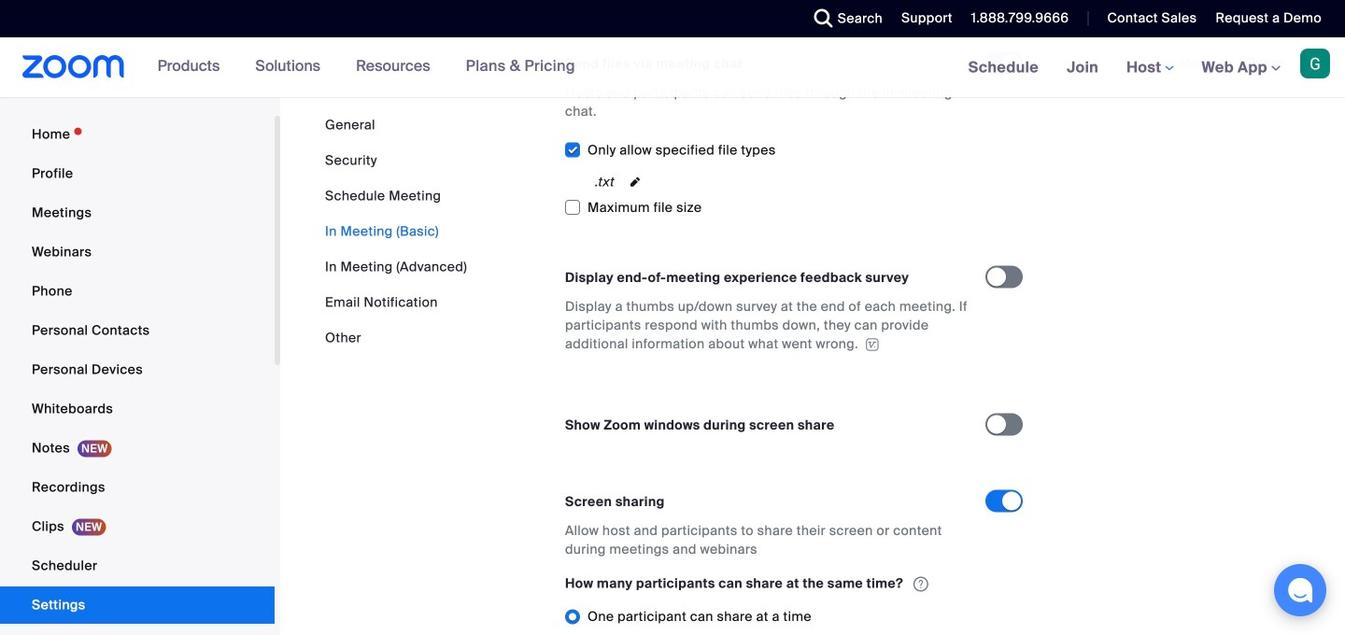 Task type: vqa. For each thing, say whether or not it's contained in the screenshot.
banner
yes



Task type: locate. For each thing, give the bounding box(es) containing it.
meetings navigation
[[955, 37, 1346, 99]]

0 vertical spatial application
[[565, 298, 969, 354]]

banner
[[0, 37, 1346, 99]]

zoom logo image
[[22, 55, 125, 78]]

1 vertical spatial application
[[565, 574, 986, 635]]

personal menu menu
[[0, 116, 275, 635]]

menu bar
[[325, 116, 467, 348]]

1 application from the top
[[565, 298, 969, 354]]

application
[[565, 298, 969, 354], [565, 574, 986, 635]]

profile picture image
[[1301, 49, 1331, 78]]



Task type: describe. For each thing, give the bounding box(es) containing it.
product information navigation
[[144, 37, 590, 97]]

support version for display end-of-meeting experience feedback survey image
[[863, 338, 882, 351]]

edit, allowed file types, .txt image
[[624, 173, 647, 191]]

2 application from the top
[[565, 574, 986, 635]]

open chat image
[[1288, 578, 1314, 604]]



